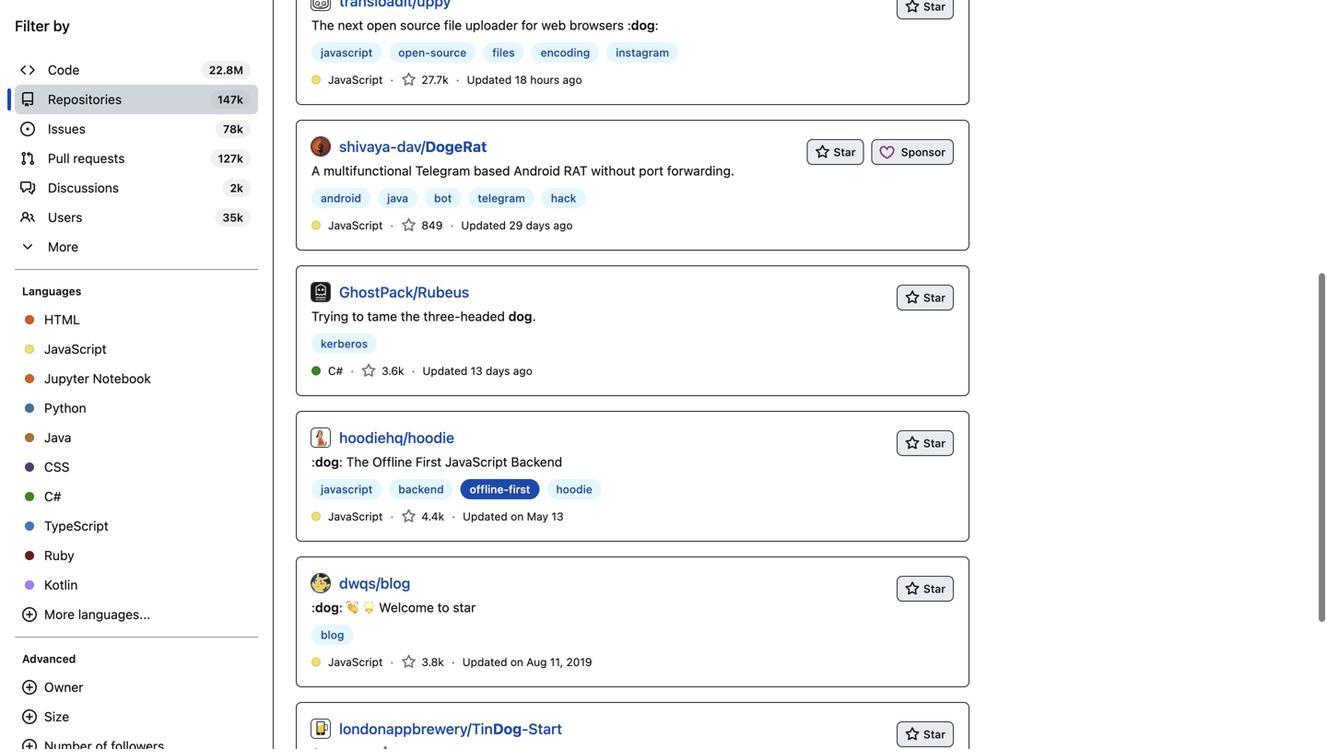 Task type: vqa. For each thing, say whether or not it's contained in the screenshot.
Get Ai-Based Coding Suggestions element
no



Task type: describe. For each thing, give the bounding box(es) containing it.
the
[[401, 309, 420, 324]]

ghostpack/rubeus link
[[339, 281, 469, 303]]

star button for ghostpack/rubeus
[[897, 285, 954, 311]]

welcome
[[379, 600, 434, 615]]

sponsor link
[[871, 139, 954, 165]]

2019
[[566, 656, 592, 669]]

typescript
[[44, 518, 109, 534]]

web
[[541, 18, 566, 33]]

ago for ghostpack/rubeus
[[513, 365, 533, 377]]

.
[[532, 309, 536, 324]]

draggable pane splitter slider
[[271, 0, 276, 749]]

147k
[[217, 93, 243, 106]]

star button for hoodiehq/hoodie
[[897, 430, 954, 456]]

javascript link
[[15, 335, 258, 364]]

updated for shivaya-dav/
[[461, 219, 506, 232]]

trying to tame the three-headed dog .
[[312, 309, 536, 324]]

1 vertical spatial source
[[430, 46, 467, 59]]

1 horizontal spatial to
[[437, 600, 449, 615]]

· right the 3.6k
[[412, 363, 415, 378]]

updated for dwqs/blog
[[462, 656, 507, 669]]

code
[[48, 62, 80, 77]]

more element
[[15, 232, 258, 262]]

java
[[387, 192, 408, 205]]

days for ghostpack/rubeus
[[486, 365, 510, 377]]

3.6k link
[[361, 363, 404, 379]]

javascript link for dog
[[312, 479, 382, 500]]

html
[[44, 312, 80, 327]]

ago for shivaya-dav/
[[553, 219, 573, 232]]

trying
[[312, 309, 348, 324]]

sc 9kayk9 0 image inside 4.4k link
[[401, 509, 416, 524]]

849
[[421, 219, 443, 232]]

may
[[527, 510, 548, 523]]

files link
[[483, 42, 524, 63]]

· left 4.4k link
[[390, 509, 394, 524]]

c# inside 'link'
[[44, 489, 61, 504]]

ago inside · updated 18 hours ago
[[563, 73, 582, 86]]

python link
[[15, 394, 258, 423]]

backend
[[511, 454, 562, 470]]

advanced
[[22, 653, 76, 665]]

sc 9kayk9 0 image left issues
[[20, 122, 35, 136]]

forwarding.
[[667, 163, 734, 178]]

hoodie link
[[547, 479, 602, 500]]

27.7k link
[[401, 71, 448, 88]]

27.7k
[[421, 73, 448, 86]]

shivaya-dav/ dogerat
[[339, 138, 487, 155]]

18
[[515, 73, 527, 86]]

22.8m
[[209, 64, 243, 76]]

javascript for · updated 29 days ago
[[328, 219, 383, 232]]

javascript inside languages element
[[44, 341, 107, 357]]

· left 3.8k link
[[390, 654, 394, 670]]

rat
[[564, 163, 588, 178]]

2k
[[230, 182, 243, 194]]

star for ghostpack/rubeus
[[923, 291, 946, 304]]

kotlin link
[[15, 570, 258, 600]]

telegram link
[[469, 188, 534, 208]]

size
[[44, 709, 69, 724]]

html link
[[15, 305, 258, 335]]

dog right headed
[[508, 309, 532, 324]]

1 vertical spatial the
[[346, 454, 369, 470]]

4.4k link
[[401, 508, 444, 525]]

dog left 👏
[[315, 600, 339, 615]]

star for hoodiehq/hoodie
[[923, 437, 946, 450]]

· right c# language element at left
[[350, 363, 354, 378]]

11,
[[550, 656, 563, 669]]

29
[[509, 219, 523, 232]]

🌟
[[363, 600, 376, 615]]

· updated on aug 11, 2019
[[451, 654, 592, 670]]

encoding link
[[531, 42, 599, 63]]

encoding
[[541, 46, 590, 59]]

javascript for next
[[321, 46, 373, 59]]

hoodiehq/hoodie
[[339, 429, 454, 447]]

javascript for · updated on aug 11, 2019
[[328, 656, 383, 669]]

javascript language element for dwqs/blog
[[328, 654, 383, 670]]

: dog : 👏 🌟 welcome to star
[[312, 600, 476, 615]]

0 horizontal spatial to
[[352, 309, 364, 324]]

bot
[[434, 192, 452, 205]]

open-source link
[[389, 42, 476, 63]]

owner
[[44, 680, 83, 695]]

java link
[[15, 423, 258, 453]]

· right 27.7k
[[456, 72, 460, 87]]

hours
[[530, 73, 560, 86]]

languages element
[[7, 305, 265, 638]]

start
[[528, 720, 562, 738]]

sc 9kayk9 0 image for discussions
[[20, 181, 35, 195]]

kotlin
[[44, 577, 78, 593]]

13 inside · updated on may 13
[[551, 510, 564, 523]]

more languages... button
[[15, 600, 258, 629]]

languages
[[22, 285, 81, 298]]

javascript for · updated on may 13
[[328, 510, 383, 523]]

for
[[521, 18, 538, 33]]

on for dwqs/blog
[[510, 656, 523, 669]]

browsers
[[570, 18, 624, 33]]

filter by region
[[0, 0, 273, 749]]

more languages...
[[44, 607, 150, 622]]

days for shivaya-dav/
[[526, 219, 550, 232]]

offline-first link
[[460, 479, 540, 500]]

star
[[453, 600, 476, 615]]

typescript link
[[15, 512, 258, 541]]

star for londonappbrewery/tin
[[923, 728, 946, 741]]

headed
[[460, 309, 505, 324]]

without
[[591, 163, 635, 178]]

css link
[[15, 453, 258, 482]]

tame
[[367, 309, 397, 324]]

telegram
[[415, 163, 470, 178]]

android link
[[312, 188, 371, 208]]

hack link
[[542, 188, 586, 208]]



Task type: locate. For each thing, give the bounding box(es) containing it.
ruby
[[44, 548, 74, 563]]

source down file
[[430, 46, 467, 59]]

star for dwqs/blog
[[923, 582, 946, 595]]

sc 9kayk9 0 image for pull requests
[[20, 151, 35, 166]]

plus circle image down advanced on the bottom left
[[22, 739, 37, 749]]

0 vertical spatial the
[[312, 18, 334, 33]]

1 vertical spatial on
[[510, 656, 523, 669]]

jupyter notebook
[[44, 371, 151, 386]]

javascript up offline-
[[445, 454, 508, 470]]

size button
[[15, 702, 258, 732]]

13
[[471, 365, 483, 377], [551, 510, 564, 523]]

127k
[[218, 152, 243, 165]]

2 plus circle image from the top
[[22, 680, 37, 695]]

updated down offline-
[[463, 510, 508, 523]]

javascript link for next
[[312, 42, 382, 63]]

more down users
[[48, 239, 78, 254]]

based
[[474, 163, 510, 178]]

sc 9kayk9 0 image for code
[[20, 63, 35, 77]]

javascript down offline
[[328, 510, 383, 523]]

updated right the 3.6k
[[423, 365, 467, 377]]

offline-
[[470, 483, 509, 496]]

on left may
[[511, 510, 524, 523]]

dog up instagram link
[[631, 18, 655, 33]]

sc 9kayk9 0 image left the 849
[[401, 218, 416, 233]]

dogerat
[[425, 138, 487, 155]]

file
[[444, 18, 462, 33]]

more down the kotlin
[[44, 607, 75, 622]]

star button for dwqs/blog
[[897, 576, 954, 602]]

1391 stars image
[[378, 746, 392, 749]]

c# language element
[[328, 363, 343, 379]]

filter by
[[15, 17, 70, 35]]

sc 9kayk9 0 image left 27.7k
[[401, 72, 416, 87]]

13 inside · updated 13 days ago
[[471, 365, 483, 377]]

plus circle image
[[22, 710, 37, 724], [22, 739, 37, 749]]

sc 9kayk9 0 image left code at the left top
[[20, 63, 35, 77]]

sc 9kayk9 0 image
[[20, 63, 35, 77], [20, 151, 35, 166], [20, 181, 35, 195], [20, 210, 35, 225], [361, 364, 376, 378], [401, 655, 416, 670]]

css
[[44, 459, 70, 475]]

more for more languages...
[[44, 607, 75, 622]]

days right 29
[[526, 219, 550, 232]]

1 vertical spatial to
[[437, 600, 449, 615]]

dog
[[631, 18, 655, 33], [508, 309, 532, 324], [315, 454, 339, 470], [315, 600, 339, 615]]

plus circle image for more languages...
[[22, 607, 37, 622]]

updated inside · updated on may 13
[[463, 510, 508, 523]]

advanced element
[[7, 673, 265, 749]]

sc 9kayk9 0 image left discussions
[[20, 181, 35, 195]]

2 vertical spatial ago
[[513, 365, 533, 377]]

sc 9kayk9 0 image inside 27.7k link
[[401, 72, 416, 87]]

javascript language element for shivaya-dav/
[[328, 217, 383, 234]]

plus circle image left size
[[22, 710, 37, 724]]

multifunctional
[[324, 163, 412, 178]]

1 vertical spatial days
[[486, 365, 510, 377]]

londonappbrewery/tin dog -start
[[339, 720, 562, 738]]

0 vertical spatial source
[[400, 18, 440, 33]]

1 vertical spatial plus circle image
[[22, 680, 37, 695]]

android
[[514, 163, 560, 178]]

sc 9kayk9 0 image inside 849 "link"
[[401, 218, 416, 233]]

1 horizontal spatial c#
[[328, 365, 343, 377]]

offline-first
[[470, 483, 530, 496]]

star button for londonappbrewery/tin
[[897, 722, 954, 747]]

sc 9kayk9 0 image for users
[[20, 210, 35, 225]]

· right 3.8k
[[451, 654, 455, 670]]

1 vertical spatial javascript link
[[312, 479, 382, 500]]

ago right hours
[[563, 73, 582, 86]]

to
[[352, 309, 364, 324], [437, 600, 449, 615]]

1 vertical spatial ago
[[553, 219, 573, 232]]

plus circle image inside more languages... "button"
[[22, 607, 37, 622]]

open-
[[398, 46, 430, 59]]

plus circle image inside owner button
[[22, 680, 37, 695]]

sc 9kayk9 0 image left 3.8k
[[401, 655, 416, 670]]

0 vertical spatial javascript
[[321, 46, 373, 59]]

0 horizontal spatial the
[[312, 18, 334, 33]]

heart image
[[880, 145, 894, 160]]

the
[[312, 18, 334, 33], [346, 454, 369, 470]]

updated inside · updated on aug 11, 2019
[[462, 656, 507, 669]]

c# down css
[[44, 489, 61, 504]]

a multifunctional telegram based android rat without port forwarding.
[[312, 163, 734, 178]]

javascript down next at the left top
[[321, 46, 373, 59]]

days
[[526, 219, 550, 232], [486, 365, 510, 377]]

the left offline
[[346, 454, 369, 470]]

on inside · updated on aug 11, 2019
[[510, 656, 523, 669]]

a
[[312, 163, 320, 178]]

1 vertical spatial 13
[[551, 510, 564, 523]]

more inside "button"
[[44, 607, 75, 622]]

javascript language element down offline
[[328, 508, 383, 525]]

78k
[[223, 123, 243, 135]]

requests
[[73, 151, 125, 166]]

discussions
[[48, 180, 119, 195]]

updated inside · updated 13 days ago
[[423, 365, 467, 377]]

days inside · updated 13 days ago
[[486, 365, 510, 377]]

· updated on may 13
[[452, 509, 564, 524]]

updated inside · updated 29 days ago
[[461, 219, 506, 232]]

c# down kerberos
[[328, 365, 343, 377]]

javascript language element
[[328, 71, 383, 88], [328, 217, 383, 234], [328, 508, 383, 525], [328, 654, 383, 670]]

👏
[[346, 600, 359, 615]]

2 javascript link from the top
[[312, 479, 382, 500]]

0 horizontal spatial c#
[[44, 489, 61, 504]]

0 horizontal spatial 13
[[471, 365, 483, 377]]

instagram
[[616, 46, 669, 59]]

ago inside · updated 13 days ago
[[513, 365, 533, 377]]

0 vertical spatial javascript link
[[312, 42, 382, 63]]

0 vertical spatial days
[[526, 219, 550, 232]]

shivaya-
[[339, 138, 397, 155]]

javascript language element for hoodiehq/hoodie
[[328, 508, 383, 525]]

1 plus circle image from the top
[[22, 607, 37, 622]]

issues
[[48, 121, 86, 136]]

javascript for · updated 18 hours ago
[[328, 73, 383, 86]]

source up open- at the left of page
[[400, 18, 440, 33]]

filter by element
[[7, 48, 265, 749]]

plus circle image inside size button
[[22, 710, 37, 724]]

plus circle image up advanced on the bottom left
[[22, 607, 37, 622]]

updated for hoodiehq/hoodie
[[463, 510, 508, 523]]

days inside · updated 29 days ago
[[526, 219, 550, 232]]

4.4k
[[421, 510, 444, 523]]

next
[[338, 18, 363, 33]]

javascript down next at the left top
[[328, 73, 383, 86]]

0 vertical spatial plus circle image
[[22, 607, 37, 622]]

dog left offline
[[315, 454, 339, 470]]

0 horizontal spatial days
[[486, 365, 510, 377]]

blog link
[[312, 625, 353, 645]]

ago inside · updated 29 days ago
[[553, 219, 573, 232]]

users
[[48, 210, 82, 225]]

the left next at the left top
[[312, 18, 334, 33]]

on left the aug
[[510, 656, 523, 669]]

sc 9kayk9 0 image left pull
[[20, 151, 35, 166]]

plus circle image
[[22, 607, 37, 622], [22, 680, 37, 695]]

backend
[[398, 483, 444, 496]]

javascript down the "android" link on the left
[[328, 219, 383, 232]]

python
[[44, 400, 86, 416]]

open-source
[[398, 46, 467, 59]]

plus circle image left owner at bottom left
[[22, 680, 37, 695]]

0 vertical spatial ago
[[563, 73, 582, 86]]

javascript link down next at the left top
[[312, 42, 382, 63]]

1 javascript language element from the top
[[328, 71, 383, 88]]

on inside · updated on may 13
[[511, 510, 524, 523]]

updated inside · updated 18 hours ago
[[467, 73, 512, 86]]

notebook
[[93, 371, 151, 386]]

sc 9kayk9 0 image inside 3.6k link
[[361, 364, 376, 378]]

0 vertical spatial plus circle image
[[22, 710, 37, 724]]

hoodiehq/hoodie link
[[339, 427, 454, 449]]

languages...
[[78, 607, 150, 622]]

1 horizontal spatial the
[[346, 454, 369, 470]]

3.8k link
[[401, 654, 444, 670]]

sc 9kayk9 0 image left 4.4k
[[401, 509, 416, 524]]

1 vertical spatial plus circle image
[[22, 739, 37, 749]]

1 javascript from the top
[[321, 46, 373, 59]]

:
[[627, 18, 631, 33], [655, 18, 659, 33], [312, 454, 315, 470], [339, 454, 343, 470], [312, 600, 315, 615], [339, 600, 343, 615]]

sc 9kayk9 0 image inside 3.8k link
[[401, 655, 416, 670]]

javascript for dog
[[321, 483, 373, 496]]

javascript down offline
[[321, 483, 373, 496]]

0 vertical spatial on
[[511, 510, 524, 523]]

0 vertical spatial to
[[352, 309, 364, 324]]

2 javascript language element from the top
[[328, 217, 383, 234]]

updated left 29
[[461, 219, 506, 232]]

updated for ghostpack/rubeus
[[423, 365, 467, 377]]

0 vertical spatial 13
[[471, 365, 483, 377]]

sc 9kayk9 0 image up languages
[[20, 240, 35, 254]]

· right the 849
[[450, 218, 454, 233]]

bot link
[[425, 188, 461, 208]]

on for hoodiehq/hoodie
[[511, 510, 524, 523]]

1 vertical spatial javascript
[[321, 483, 373, 496]]

filter
[[15, 17, 49, 35]]

: dog : the offline first javascript backend
[[312, 454, 562, 470]]

repositories
[[48, 92, 122, 107]]

· right 4.4k
[[452, 509, 455, 524]]

0 vertical spatial more
[[48, 239, 78, 254]]

days down headed
[[486, 365, 510, 377]]

kerberos
[[321, 337, 368, 350]]

13 down headed
[[471, 365, 483, 377]]

2 plus circle image from the top
[[22, 739, 37, 749]]

pull requests
[[48, 151, 125, 166]]

· down the java at top left
[[390, 218, 394, 233]]

0 vertical spatial c#
[[328, 365, 343, 377]]

c# link
[[15, 482, 258, 512]]

1 vertical spatial more
[[44, 607, 75, 622]]

uploader
[[465, 18, 518, 33]]

sc 9kayk9 0 image inside more element
[[20, 240, 35, 254]]

javascript language element down blog
[[328, 654, 383, 670]]

first
[[509, 483, 530, 496]]

to left star
[[437, 600, 449, 615]]

1 plus circle image from the top
[[22, 710, 37, 724]]

javascript language element down the "android" link on the left
[[328, 217, 383, 234]]

jupyter
[[44, 371, 89, 386]]

javascript link down offline
[[312, 479, 382, 500]]

star
[[923, 0, 946, 13], [834, 146, 856, 159], [923, 291, 946, 304], [923, 437, 946, 450], [923, 582, 946, 595], [923, 728, 946, 741]]

more for more
[[48, 239, 78, 254]]

· left 27.7k link
[[390, 72, 394, 87]]

1 vertical spatial c#
[[44, 489, 61, 504]]

1 javascript link from the top
[[312, 42, 382, 63]]

dav/
[[397, 138, 425, 155]]

13 right may
[[551, 510, 564, 523]]

35k
[[223, 211, 243, 224]]

dwqs/blog
[[339, 575, 410, 592]]

updated down files
[[467, 73, 512, 86]]

javascript down blog
[[328, 656, 383, 669]]

3.6k
[[382, 365, 404, 377]]

hack
[[551, 192, 576, 205]]

aug
[[527, 656, 547, 669]]

1 horizontal spatial days
[[526, 219, 550, 232]]

javascript up the jupyter
[[44, 341, 107, 357]]

updated left the aug
[[462, 656, 507, 669]]

3 javascript language element from the top
[[328, 508, 383, 525]]

by
[[53, 17, 70, 35]]

4 javascript language element from the top
[[328, 654, 383, 670]]

javascript language element down next at the left top
[[328, 71, 383, 88]]

ago down .
[[513, 365, 533, 377]]

the next open source file uploader for web browsers : dog :
[[312, 18, 659, 33]]

sc 9kayk9 0 image left users
[[20, 210, 35, 225]]

dog
[[493, 720, 522, 738]]

1 horizontal spatial 13
[[551, 510, 564, 523]]

sc 9kayk9 0 image left repositories
[[20, 92, 35, 107]]

jupyter notebook link
[[15, 364, 258, 394]]

to left tame
[[352, 309, 364, 324]]

sc 9kayk9 0 image
[[401, 72, 416, 87], [20, 92, 35, 107], [20, 122, 35, 136], [401, 218, 416, 233], [20, 240, 35, 254], [401, 509, 416, 524]]

telegram
[[478, 192, 525, 205]]

ago down hack link on the left top of the page
[[553, 219, 573, 232]]

plus circle image for owner
[[22, 680, 37, 695]]

dwqs/blog link
[[339, 572, 410, 594]]

sc 9kayk9 0 image left the 3.6k
[[361, 364, 376, 378]]

2 javascript from the top
[[321, 483, 373, 496]]

3.8k
[[421, 656, 444, 669]]

first
[[416, 454, 442, 470]]

java
[[44, 430, 71, 445]]



